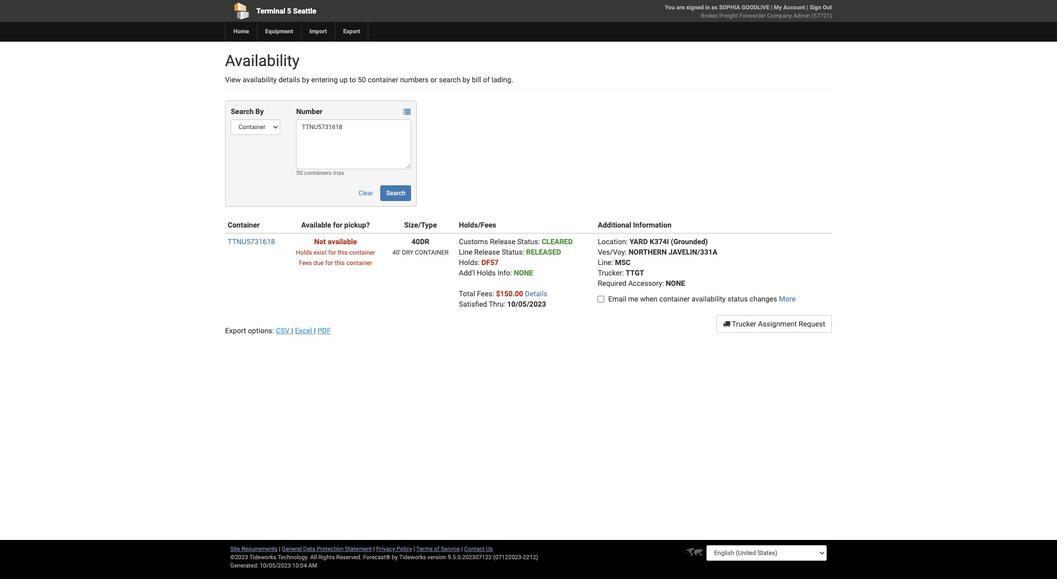 Task type: vqa. For each thing, say whether or not it's contained in the screenshot.
'be'
no



Task type: describe. For each thing, give the bounding box(es) containing it.
holds:
[[459, 259, 480, 267]]

numbers
[[400, 76, 429, 84]]

are
[[677, 4, 685, 11]]

container
[[415, 249, 449, 256]]

size/type
[[404, 221, 437, 229]]

of inside site requirements | general data protection statement | privacy policy | terms of service | contact us ©2023 tideworks technology. all rights reserved. forecast® by tideworks version 9.5.0.202307122 (07122023-2212) generated: 10/05/2023 10:04 am
[[434, 546, 440, 553]]

am
[[308, 563, 317, 570]]

export for export options: csv | excel | pdf
[[225, 327, 246, 335]]

clear button
[[353, 186, 379, 201]]

customs
[[459, 238, 488, 246]]

ttgt
[[626, 269, 644, 277]]

2212)
[[523, 555, 538, 561]]

assignment
[[758, 320, 797, 328]]

available
[[301, 221, 331, 229]]

by inside site requirements | general data protection statement | privacy policy | terms of service | contact us ©2023 tideworks technology. all rights reserved. forecast® by tideworks version 9.5.0.202307122 (07122023-2212) generated: 10/05/2023 10:04 am
[[392, 555, 398, 561]]

| up '9.5.0.202307122'
[[462, 546, 463, 553]]

sign
[[810, 4, 822, 11]]

general
[[282, 546, 302, 553]]

holds inside customs release status : cleared line release status : released holds: df57 add'l holds info: none
[[477, 269, 496, 277]]

tideworks
[[399, 555, 426, 561]]

total
[[459, 290, 475, 298]]

add'l
[[459, 269, 475, 277]]

1 vertical spatial release
[[474, 248, 500, 256]]

container
[[228, 221, 260, 229]]

search for search by
[[231, 107, 254, 116]]

service
[[441, 546, 460, 553]]

search button
[[381, 186, 411, 201]]

email
[[608, 295, 627, 303]]

not available holds exist for this container fees due for this container
[[296, 238, 375, 267]]

search by
[[231, 107, 264, 116]]

lading.
[[492, 76, 513, 84]]

more
[[779, 295, 796, 303]]

| left general
[[279, 546, 281, 553]]

(grounded)
[[671, 238, 708, 246]]

pdf
[[318, 327, 331, 335]]

dry
[[402, 249, 414, 256]]

information
[[633, 221, 672, 229]]

me
[[628, 295, 639, 303]]

contact
[[464, 546, 485, 553]]

import link
[[301, 22, 335, 42]]

my account link
[[774, 4, 805, 11]]

satisfied
[[459, 300, 487, 309]]

availability
[[225, 52, 300, 70]]

site
[[230, 546, 240, 553]]

requirements
[[242, 546, 278, 553]]

excel link
[[295, 327, 314, 335]]

trucker assignment request
[[731, 320, 826, 328]]

javelin/331a
[[669, 248, 718, 256]]

when
[[640, 295, 658, 303]]

yard
[[630, 238, 648, 246]]

equipment link
[[257, 22, 301, 42]]

| right csv
[[291, 327, 293, 335]]

reserved.
[[336, 555, 362, 561]]

privacy
[[376, 546, 395, 553]]

trucker assignment request button
[[716, 315, 832, 333]]

none for :
[[666, 279, 685, 288]]

export link
[[335, 22, 368, 42]]

due
[[314, 260, 324, 267]]

info:
[[498, 269, 512, 277]]

customs release status : cleared line release status : released holds: df57 add'l holds info: none
[[459, 238, 573, 277]]

sophia
[[719, 4, 741, 11]]

you
[[665, 4, 675, 11]]

admin
[[794, 13, 810, 19]]

excel
[[295, 327, 312, 335]]

ttnu5731618 link
[[228, 238, 275, 246]]

protection
[[317, 546, 344, 553]]

my
[[774, 4, 782, 11]]

40'
[[393, 249, 401, 256]]

2 horizontal spatial by
[[463, 76, 470, 84]]

holds/fees
[[459, 221, 496, 229]]

import
[[310, 28, 327, 35]]

0 vertical spatial for
[[333, 221, 343, 229]]

max
[[333, 170, 344, 177]]

40dr 40' dry container
[[393, 238, 449, 256]]

forwarder
[[740, 13, 766, 19]]

to
[[350, 76, 356, 84]]

released
[[526, 248, 561, 256]]

not
[[314, 238, 326, 246]]

required
[[598, 279, 627, 288]]

generated:
[[230, 563, 258, 570]]

none for info:
[[514, 269, 533, 277]]

| up forecast®
[[373, 546, 375, 553]]

fees
[[299, 260, 312, 267]]

cleared
[[542, 238, 573, 246]]

40dr
[[412, 238, 430, 246]]

us
[[486, 546, 493, 553]]



Task type: locate. For each thing, give the bounding box(es) containing it.
additional
[[598, 221, 632, 229]]

0 vertical spatial 50
[[358, 76, 366, 84]]

of right the bill
[[483, 76, 490, 84]]

1 horizontal spatial export
[[343, 28, 360, 35]]

more link
[[779, 295, 796, 303]]

0 horizontal spatial 10/05/2023
[[260, 563, 291, 570]]

containers
[[304, 170, 332, 177]]

| up tideworks
[[414, 546, 415, 553]]

1 horizontal spatial 10/05/2023
[[507, 300, 546, 309]]

you are signed in as sophia goodlive | my account | sign out broker/freight forwarder company admin (57721)
[[665, 4, 832, 19]]

search inside button
[[386, 190, 406, 197]]

0 vertical spatial of
[[483, 76, 490, 84]]

of up version on the bottom of page
[[434, 546, 440, 553]]

0 vertical spatial this
[[338, 249, 348, 256]]

this right due
[[335, 260, 345, 267]]

exist
[[314, 249, 327, 256]]

0 vertical spatial status
[[517, 238, 538, 246]]

50 right to
[[358, 76, 366, 84]]

export for export
[[343, 28, 360, 35]]

of
[[483, 76, 490, 84], [434, 546, 440, 553]]

10/05/2023 down technology.
[[260, 563, 291, 570]]

1 horizontal spatial availability
[[692, 295, 726, 303]]

ttnu5731618
[[228, 238, 275, 246]]

this
[[338, 249, 348, 256], [335, 260, 345, 267]]

trucker:
[[598, 269, 624, 277]]

line
[[459, 248, 473, 256]]

0 horizontal spatial holds
[[296, 249, 312, 256]]

0 horizontal spatial search
[[231, 107, 254, 116]]

clear
[[359, 190, 373, 197]]

request
[[799, 320, 826, 328]]

details link
[[525, 290, 548, 298]]

1 vertical spatial availability
[[692, 295, 726, 303]]

company
[[767, 13, 792, 19]]

1 vertical spatial holds
[[477, 269, 496, 277]]

1 vertical spatial 10/05/2023
[[260, 563, 291, 570]]

data
[[303, 546, 315, 553]]

available
[[328, 238, 357, 246]]

status up info:
[[502, 248, 523, 256]]

:
[[538, 238, 540, 246], [626, 238, 628, 246], [523, 248, 524, 256], [662, 279, 664, 288]]

1 horizontal spatial 50
[[358, 76, 366, 84]]

0 horizontal spatial export
[[225, 327, 246, 335]]

1 horizontal spatial by
[[392, 555, 398, 561]]

out
[[823, 4, 832, 11]]

up
[[340, 76, 348, 84]]

as
[[712, 4, 718, 11]]

total fees: $150.00 details satisfied thru: 10/05/2023
[[459, 290, 548, 309]]

sign out link
[[810, 4, 832, 11]]

Number text field
[[296, 119, 411, 169]]

1 vertical spatial this
[[335, 260, 345, 267]]

pdf link
[[318, 327, 331, 335]]

location
[[598, 238, 626, 246]]

none right accessory
[[666, 279, 685, 288]]

1 vertical spatial 50
[[296, 170, 303, 177]]

2 vertical spatial for
[[325, 260, 333, 267]]

10/05/2023
[[507, 300, 546, 309], [260, 563, 291, 570]]

export options: csv | excel | pdf
[[225, 327, 331, 335]]

this down available
[[338, 249, 348, 256]]

1 vertical spatial of
[[434, 546, 440, 553]]

5
[[287, 7, 291, 15]]

k374i
[[650, 238, 669, 246]]

| left the pdf
[[314, 327, 316, 335]]

location : yard k374i (grounded) ves/voy: northern javelin/331a line: msc trucker: ttgt required accessory : none
[[598, 238, 718, 288]]

show list image
[[404, 109, 411, 116]]

status
[[517, 238, 538, 246], [502, 248, 523, 256]]

1 vertical spatial for
[[328, 249, 336, 256]]

10/05/2023 inside site requirements | general data protection statement | privacy policy | terms of service | contact us ©2023 tideworks technology. all rights reserved. forecast® by tideworks version 9.5.0.202307122 (07122023-2212) generated: 10/05/2023 10:04 am
[[260, 563, 291, 570]]

available for pickup?
[[301, 221, 370, 229]]

for right exist
[[328, 249, 336, 256]]

contact us link
[[464, 546, 493, 553]]

export down terminal 5 seattle link
[[343, 28, 360, 35]]

50 left containers
[[296, 170, 303, 177]]

holds inside 'not available holds exist for this container fees due for this container'
[[296, 249, 312, 256]]

status
[[728, 295, 748, 303]]

changes
[[750, 295, 777, 303]]

1 vertical spatial none
[[666, 279, 685, 288]]

availability down availability
[[243, 76, 277, 84]]

0 vertical spatial holds
[[296, 249, 312, 256]]

msc
[[615, 259, 631, 267]]

by
[[256, 107, 264, 116]]

pickup?
[[344, 221, 370, 229]]

release
[[490, 238, 516, 246], [474, 248, 500, 256]]

none right info:
[[514, 269, 533, 277]]

holds down df57
[[477, 269, 496, 277]]

0 vertical spatial 10/05/2023
[[507, 300, 546, 309]]

0 horizontal spatial of
[[434, 546, 440, 553]]

1 vertical spatial export
[[225, 327, 246, 335]]

line:
[[598, 259, 613, 267]]

none inside location : yard k374i (grounded) ves/voy: northern javelin/331a line: msc trucker: ttgt required accessory : none
[[666, 279, 685, 288]]

for right due
[[325, 260, 333, 267]]

0 vertical spatial none
[[514, 269, 533, 277]]

none inside customs release status : cleared line release status : released holds: df57 add'l holds info: none
[[514, 269, 533, 277]]

0 horizontal spatial none
[[514, 269, 533, 277]]

10/05/2023 down the details link
[[507, 300, 546, 309]]

number
[[296, 107, 323, 116]]

ves/voy:
[[598, 248, 627, 256]]

export left options: at the left bottom of page
[[225, 327, 246, 335]]

version
[[428, 555, 447, 561]]

terminal 5 seattle
[[256, 7, 316, 15]]

None checkbox
[[598, 296, 605, 303]]

entering
[[311, 76, 338, 84]]

details
[[279, 76, 300, 84]]

(07122023-
[[493, 555, 523, 561]]

9.5.0.202307122
[[448, 555, 492, 561]]

site requirements link
[[230, 546, 278, 553]]

(57721)
[[812, 13, 832, 19]]

1 horizontal spatial none
[[666, 279, 685, 288]]

view availability details by entering up to 50 container numbers or search by bill of lading.
[[225, 76, 513, 84]]

0 horizontal spatial 50
[[296, 170, 303, 177]]

bill
[[472, 76, 481, 84]]

10/05/2023 inside total fees: $150.00 details satisfied thru: 10/05/2023
[[507, 300, 546, 309]]

0 vertical spatial availability
[[243, 76, 277, 84]]

terminal
[[256, 7, 285, 15]]

general data protection statement link
[[282, 546, 372, 553]]

by left the bill
[[463, 76, 470, 84]]

search for search
[[386, 190, 406, 197]]

fees:
[[477, 290, 494, 298]]

export
[[343, 28, 360, 35], [225, 327, 246, 335]]

account
[[784, 4, 805, 11]]

equipment
[[265, 28, 293, 35]]

| left my
[[771, 4, 773, 11]]

search left by
[[231, 107, 254, 116]]

options:
[[248, 327, 274, 335]]

1 vertical spatial search
[[386, 190, 406, 197]]

| left sign
[[807, 4, 808, 11]]

thru:
[[489, 300, 506, 309]]

seattle
[[293, 7, 316, 15]]

search
[[439, 76, 461, 84]]

0 horizontal spatial by
[[302, 76, 310, 84]]

0 horizontal spatial availability
[[243, 76, 277, 84]]

view
[[225, 76, 241, 84]]

for up available
[[333, 221, 343, 229]]

status up the released
[[517, 238, 538, 246]]

search right clear button
[[386, 190, 406, 197]]

broker/freight
[[701, 13, 738, 19]]

by right details
[[302, 76, 310, 84]]

csv
[[276, 327, 290, 335]]

additional information
[[598, 221, 672, 229]]

1 vertical spatial status
[[502, 248, 523, 256]]

in
[[705, 4, 710, 11]]

1 horizontal spatial search
[[386, 190, 406, 197]]

0 vertical spatial release
[[490, 238, 516, 246]]

0 vertical spatial search
[[231, 107, 254, 116]]

by down privacy policy link
[[392, 555, 398, 561]]

1 horizontal spatial of
[[483, 76, 490, 84]]

signed
[[686, 4, 704, 11]]

search
[[231, 107, 254, 116], [386, 190, 406, 197]]

holds up fees
[[296, 249, 312, 256]]

0 vertical spatial export
[[343, 28, 360, 35]]

trucker
[[732, 320, 757, 328]]

availability left status
[[692, 295, 726, 303]]

site requirements | general data protection statement | privacy policy | terms of service | contact us ©2023 tideworks technology. all rights reserved. forecast® by tideworks version 9.5.0.202307122 (07122023-2212) generated: 10/05/2023 10:04 am
[[230, 546, 538, 570]]

1 horizontal spatial holds
[[477, 269, 496, 277]]

truck image
[[723, 321, 731, 328]]

all
[[310, 555, 317, 561]]



